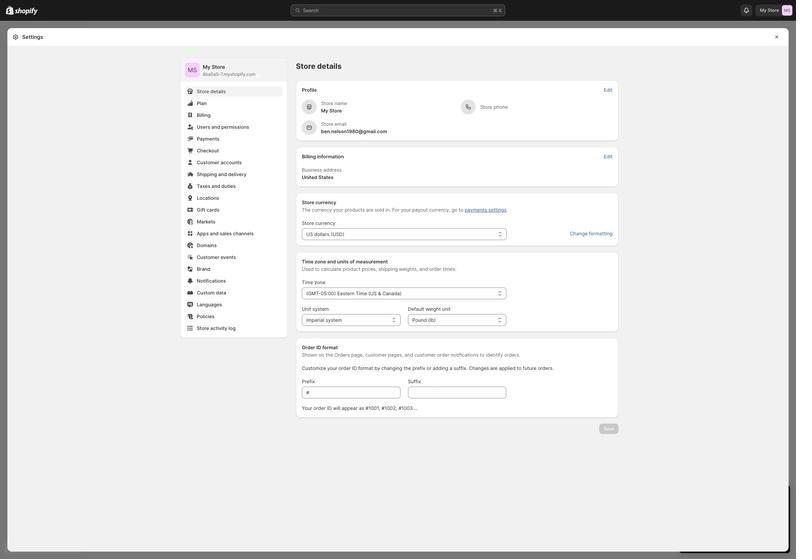 Task type: vqa. For each thing, say whether or not it's contained in the screenshot.
YYYY-MM-DD text box
no



Task type: locate. For each thing, give the bounding box(es) containing it.
store details up plan
[[197, 88, 226, 94]]

0 horizontal spatial shopify image
[[6, 6, 14, 15]]

1 horizontal spatial my
[[321, 108, 328, 114]]

05:00)
[[321, 291, 336, 296]]

us
[[306, 231, 313, 237]]

united
[[302, 174, 317, 180]]

1 vertical spatial edit button
[[600, 151, 617, 162]]

0 horizontal spatial the
[[326, 352, 333, 358]]

business address united states
[[302, 167, 342, 180]]

your
[[302, 405, 312, 411]]

store details
[[296, 62, 342, 71], [197, 88, 226, 94]]

dollars
[[314, 231, 330, 237]]

orders
[[335, 352, 350, 358]]

custom data link
[[185, 288, 283, 298]]

store inside my store 8ba5a5-7.myshopify.com
[[212, 64, 225, 70]]

system
[[313, 306, 329, 312], [326, 317, 342, 323]]

store up us
[[302, 220, 314, 226]]

1 horizontal spatial id
[[327, 405, 332, 411]]

data
[[216, 290, 226, 296]]

channels
[[233, 231, 254, 237]]

my left my store image
[[760, 7, 767, 13]]

0 horizontal spatial billing
[[197, 112, 211, 118]]

2 customer from the left
[[415, 352, 436, 358]]

to right go
[[459, 207, 464, 213]]

used
[[302, 266, 314, 272]]

and right apps
[[210, 231, 219, 237]]

by
[[375, 365, 380, 371]]

units
[[337, 259, 349, 265]]

1 horizontal spatial customer
[[415, 352, 436, 358]]

apps and sales channels
[[197, 231, 254, 237]]

store left my store image
[[768, 7, 780, 13]]

1 vertical spatial time
[[302, 279, 313, 285]]

to inside time zone and units of measurement used to calculate product prices, shipping weights, and order times.
[[315, 266, 320, 272]]

locations link
[[185, 193, 283, 203]]

your
[[333, 207, 344, 213], [401, 207, 411, 213], [327, 365, 338, 371]]

2 vertical spatial time
[[356, 291, 367, 296]]

0 vertical spatial edit
[[604, 87, 613, 93]]

1 horizontal spatial details
[[317, 62, 342, 71]]

weights,
[[399, 266, 418, 272]]

customer down domains
[[197, 254, 219, 260]]

order left times.
[[430, 266, 442, 272]]

dialog
[[792, 28, 797, 552]]

and right pages,
[[405, 352, 413, 358]]

customer events link
[[185, 252, 283, 262]]

profile
[[302, 87, 317, 93]]

users
[[197, 124, 210, 130]]

0 vertical spatial format
[[323, 345, 338, 351]]

orders. right the future on the right
[[538, 365, 554, 371]]

0 vertical spatial are
[[366, 207, 374, 213]]

1 vertical spatial currency
[[312, 207, 332, 213]]

zone inside time zone and units of measurement used to calculate product prices, shipping weights, and order times.
[[315, 259, 326, 265]]

brand link
[[185, 264, 283, 274]]

id inside order id format shown on the orders page, customer pages, and customer order notifications to identify orders.
[[317, 345, 321, 351]]

0 horizontal spatial store details
[[197, 88, 226, 94]]

weight
[[426, 306, 441, 312]]

markets
[[197, 219, 216, 225]]

2 customer from the top
[[197, 254, 219, 260]]

order
[[430, 266, 442, 272], [437, 352, 450, 358], [339, 365, 351, 371], [314, 405, 326, 411]]

#1002,
[[382, 405, 397, 411]]

my up the store email ben.nelson1980@gmail.com
[[321, 108, 328, 114]]

unit
[[442, 306, 451, 312]]

0 vertical spatial my
[[760, 7, 767, 13]]

format up on
[[323, 345, 338, 351]]

1 customer from the top
[[197, 160, 219, 165]]

and right users
[[212, 124, 220, 130]]

2 horizontal spatial id
[[352, 365, 357, 371]]

7.myshopify.com
[[221, 71, 256, 77]]

to right the used
[[315, 266, 320, 272]]

ben.nelson1980@gmail.com
[[321, 128, 387, 134]]

to
[[459, 207, 464, 213], [315, 266, 320, 272], [480, 352, 485, 358], [517, 365, 522, 371]]

changes
[[469, 365, 489, 371]]

and inside order id format shown on the orders page, customer pages, and customer order notifications to identify orders.
[[405, 352, 413, 358]]

customize your order id format by changing the prefix or adding a suffix. changes are applied to future orders.
[[302, 365, 554, 371]]

customer for customer accounts
[[197, 160, 219, 165]]

1 vertical spatial store details
[[197, 88, 226, 94]]

store left email
[[321, 121, 333, 127]]

2 edit button from the top
[[600, 151, 617, 162]]

2 horizontal spatial my
[[760, 7, 767, 13]]

1 horizontal spatial orders.
[[538, 365, 554, 371]]

#1003
[[399, 405, 413, 411]]

are
[[366, 207, 374, 213], [491, 365, 498, 371]]

customer up 'customize your order id format by changing the prefix or adding a suffix. changes are applied to future orders.'
[[415, 352, 436, 358]]

0 vertical spatial system
[[313, 306, 329, 312]]

payout
[[413, 207, 428, 213]]

0 vertical spatial store details
[[296, 62, 342, 71]]

order id format shown on the orders page, customer pages, and customer order notifications to identify orders.
[[302, 345, 521, 358]]

1 vertical spatial my
[[203, 64, 211, 70]]

the
[[326, 352, 333, 358], [404, 365, 411, 371]]

markets link
[[185, 217, 283, 227]]

2 edit from the top
[[604, 154, 613, 160]]

calculate
[[321, 266, 342, 272]]

0 vertical spatial zone
[[315, 259, 326, 265]]

zone up calculate
[[315, 259, 326, 265]]

order down orders
[[339, 365, 351, 371]]

orders. inside order id format shown on the orders page, customer pages, and customer order notifications to identify orders.
[[505, 352, 521, 358]]

store details inside shop settings menu element
[[197, 88, 226, 94]]

store up the
[[302, 200, 315, 205]]

prefix
[[302, 379, 315, 385]]

id up on
[[317, 345, 321, 351]]

2 vertical spatial my
[[321, 108, 328, 114]]

time zone
[[302, 279, 326, 285]]

system up imperial system
[[313, 306, 329, 312]]

settings dialog
[[7, 28, 789, 552]]

billing up users
[[197, 112, 211, 118]]

are left sold
[[366, 207, 374, 213]]

system right imperial
[[326, 317, 342, 323]]

store
[[768, 7, 780, 13], [296, 62, 316, 71], [212, 64, 225, 70], [197, 88, 209, 94], [321, 100, 333, 106], [480, 104, 493, 110], [330, 108, 342, 114], [321, 121, 333, 127], [302, 200, 315, 205], [302, 220, 314, 226], [197, 325, 209, 331]]

information
[[317, 154, 344, 160]]

(gmt-
[[306, 291, 321, 296]]

0 vertical spatial currency
[[316, 200, 337, 205]]

brand
[[197, 266, 211, 272]]

order inside order id format shown on the orders page, customer pages, and customer order notifications to identify orders.
[[437, 352, 450, 358]]

store down name
[[330, 108, 342, 114]]

time left (us at the left of page
[[356, 291, 367, 296]]

my inside my store 8ba5a5-7.myshopify.com
[[203, 64, 211, 70]]

appear
[[342, 405, 358, 411]]

shipping
[[197, 171, 217, 177]]

store name my store
[[321, 100, 347, 114]]

store up 8ba5a5-
[[212, 64, 225, 70]]

0 vertical spatial orders.
[[505, 352, 521, 358]]

⌘ k
[[493, 7, 502, 13]]

policies link
[[185, 311, 283, 322]]

my up 8ba5a5-
[[203, 64, 211, 70]]

store up plan
[[197, 88, 209, 94]]

taxes and duties link
[[185, 181, 283, 191]]

0 vertical spatial the
[[326, 352, 333, 358]]

0 vertical spatial edit button
[[600, 85, 617, 95]]

edit
[[604, 87, 613, 93], [604, 154, 613, 160]]

taxes and duties
[[197, 183, 236, 189]]

0 vertical spatial customer
[[197, 160, 219, 165]]

time up the used
[[302, 259, 314, 265]]

0 horizontal spatial customer
[[366, 352, 387, 358]]

changing
[[382, 365, 403, 371]]

shopify image
[[6, 6, 14, 15], [15, 8, 38, 15]]

of
[[350, 259, 355, 265]]

1 horizontal spatial are
[[491, 365, 498, 371]]

0 vertical spatial billing
[[197, 112, 211, 118]]

to left identify
[[480, 352, 485, 358]]

1 horizontal spatial billing
[[302, 154, 316, 160]]

time inside time zone and units of measurement used to calculate product prices, shipping weights, and order times.
[[302, 259, 314, 265]]

permissions
[[221, 124, 249, 130]]

customer events
[[197, 254, 236, 260]]

my inside store name my store
[[321, 108, 328, 114]]

gift cards link
[[185, 205, 283, 215]]

0 horizontal spatial id
[[317, 345, 321, 351]]

in.
[[386, 207, 391, 213]]

(us
[[369, 291, 377, 296]]

1 vertical spatial details
[[211, 88, 226, 94]]

billing inside shop settings menu element
[[197, 112, 211, 118]]

billing up business
[[302, 154, 316, 160]]

id left will
[[327, 405, 332, 411]]

1 horizontal spatial the
[[404, 365, 411, 371]]

store details up profile
[[296, 62, 342, 71]]

.
[[507, 207, 508, 213]]

the right on
[[326, 352, 333, 358]]

2 vertical spatial id
[[327, 405, 332, 411]]

zone for time zone
[[315, 279, 326, 285]]

1 vertical spatial orders.
[[538, 365, 554, 371]]

unit system
[[302, 306, 329, 312]]

us dollars (usd)
[[306, 231, 345, 237]]

and right weights, on the right top of page
[[420, 266, 428, 272]]

billing link
[[185, 110, 283, 120]]

details inside shop settings menu element
[[211, 88, 226, 94]]

store inside 'link'
[[197, 325, 209, 331]]

and right taxes
[[212, 183, 220, 189]]

to left the future on the right
[[517, 365, 522, 371]]

0 horizontal spatial orders.
[[505, 352, 521, 358]]

0 horizontal spatial details
[[211, 88, 226, 94]]

shipping and delivery link
[[185, 169, 283, 180]]

payments settings link
[[465, 207, 507, 213]]

time up (gmt-
[[302, 279, 313, 285]]

the
[[302, 207, 311, 213]]

1 vertical spatial format
[[358, 365, 373, 371]]

email
[[335, 121, 347, 127]]

zone up (gmt-
[[315, 279, 326, 285]]

order
[[302, 345, 315, 351]]

0 vertical spatial details
[[317, 62, 342, 71]]

1 vertical spatial system
[[326, 317, 342, 323]]

events
[[221, 254, 236, 260]]

locations
[[197, 195, 219, 201]]

0 vertical spatial time
[[302, 259, 314, 265]]

0 horizontal spatial format
[[323, 345, 338, 351]]

1 vertical spatial billing
[[302, 154, 316, 160]]

1 vertical spatial edit
[[604, 154, 613, 160]]

go
[[452, 207, 458, 213]]

id down 'page,'
[[352, 365, 357, 371]]

states
[[319, 174, 334, 180]]

the left the prefix at the right bottom of page
[[404, 365, 411, 371]]

time for time zone and units of measurement used to calculate product prices, shipping weights, and order times.
[[302, 259, 314, 265]]

1 day left in your trial element
[[680, 505, 791, 553]]

0 vertical spatial id
[[317, 345, 321, 351]]

Suffix text field
[[408, 387, 507, 399]]

address
[[324, 167, 342, 173]]

0 horizontal spatial my
[[203, 64, 211, 70]]

are inside store currency the currency your products are sold in. for your payout currency, go to payments settings .
[[366, 207, 374, 213]]

customer up 'by'
[[366, 352, 387, 358]]

customer down checkout
[[197, 160, 219, 165]]

are left applied at bottom
[[491, 365, 498, 371]]

1 vertical spatial are
[[491, 365, 498, 371]]

format left 'by'
[[358, 365, 373, 371]]

order up adding
[[437, 352, 450, 358]]

payments link
[[185, 134, 283, 144]]

0 horizontal spatial are
[[366, 207, 374, 213]]

product
[[343, 266, 361, 272]]

orders. up applied at bottom
[[505, 352, 521, 358]]

zone for time zone and units of measurement used to calculate product prices, shipping weights, and order times.
[[315, 259, 326, 265]]

customize
[[302, 365, 326, 371]]

applied
[[499, 365, 516, 371]]

1 vertical spatial customer
[[197, 254, 219, 260]]

1 vertical spatial zone
[[315, 279, 326, 285]]

store down policies
[[197, 325, 209, 331]]

pound (lb)
[[413, 317, 436, 323]]

1 edit button from the top
[[600, 85, 617, 95]]

your left 'products'
[[333, 207, 344, 213]]

my
[[760, 7, 767, 13], [203, 64, 211, 70], [321, 108, 328, 114]]

edit button for profile
[[600, 85, 617, 95]]

1 edit from the top
[[604, 87, 613, 93]]

2 vertical spatial currency
[[316, 220, 336, 226]]



Task type: describe. For each thing, give the bounding box(es) containing it.
#1001,
[[366, 405, 380, 411]]

my store image
[[185, 63, 200, 77]]

and down the customer accounts on the top left of page
[[218, 171, 227, 177]]

domains link
[[185, 240, 283, 251]]

sales
[[220, 231, 232, 237]]

my store image
[[783, 5, 793, 16]]

&
[[378, 291, 381, 296]]

my store
[[760, 7, 780, 13]]

and inside "link"
[[212, 124, 220, 130]]

your down orders
[[327, 365, 338, 371]]

my for my store
[[760, 7, 767, 13]]

a
[[450, 365, 453, 371]]

1 customer from the left
[[366, 352, 387, 358]]

store details link
[[185, 86, 283, 97]]

currency for store currency
[[316, 220, 336, 226]]

system for unit system
[[313, 306, 329, 312]]

1 vertical spatial the
[[404, 365, 411, 371]]

shipping and delivery
[[197, 171, 247, 177]]

change formatting button
[[566, 228, 617, 239]]

products
[[345, 207, 365, 213]]

billing for billing
[[197, 112, 211, 118]]

store left name
[[321, 100, 333, 106]]

languages link
[[185, 299, 283, 310]]

1 horizontal spatial format
[[358, 365, 373, 371]]

default
[[408, 306, 424, 312]]

edit for billing information
[[604, 154, 613, 160]]

store left the phone
[[480, 104, 493, 110]]

suffix
[[408, 379, 421, 385]]

shop settings menu element
[[181, 58, 287, 338]]

customer accounts link
[[185, 157, 283, 168]]

time zone and units of measurement used to calculate product prices, shipping weights, and order times.
[[302, 259, 457, 272]]

domains
[[197, 242, 217, 248]]

edit for profile
[[604, 87, 613, 93]]

measurement
[[356, 259, 388, 265]]

on
[[319, 352, 325, 358]]

to inside order id format shown on the orders page, customer pages, and customer order notifications to identify orders.
[[480, 352, 485, 358]]

prices,
[[362, 266, 377, 272]]

format inside order id format shown on the orders page, customer pages, and customer order notifications to identify orders.
[[323, 345, 338, 351]]

payments
[[465, 207, 487, 213]]

(gmt-05:00) eastern time (us & canada)
[[306, 291, 402, 296]]

to inside store currency the currency your products are sold in. for your payout currency, go to payments settings .
[[459, 207, 464, 213]]

store currency
[[302, 220, 336, 226]]

taxes
[[197, 183, 210, 189]]

payments
[[197, 136, 220, 142]]

and up calculate
[[327, 259, 336, 265]]

order inside time zone and units of measurement used to calculate product prices, shipping weights, and order times.
[[430, 266, 442, 272]]

settings
[[22, 34, 43, 40]]

apps and sales channels link
[[185, 228, 283, 239]]

billing for billing information
[[302, 154, 316, 160]]

pound
[[413, 317, 427, 323]]

(usd)
[[331, 231, 345, 237]]

future
[[523, 365, 537, 371]]

users and permissions
[[197, 124, 249, 130]]

Prefix text field
[[302, 387, 401, 399]]

languages
[[197, 302, 222, 308]]

default weight unit
[[408, 306, 451, 312]]

policies
[[197, 314, 215, 319]]

delivery
[[228, 171, 247, 177]]

customer accounts
[[197, 160, 242, 165]]

accounts
[[221, 160, 242, 165]]

currency for store currency the currency your products are sold in. for your payout currency, go to payments settings .
[[316, 200, 337, 205]]

suffix.
[[454, 365, 468, 371]]

the inside order id format shown on the orders page, customer pages, and customer order notifications to identify orders.
[[326, 352, 333, 358]]

store up profile
[[296, 62, 316, 71]]

store currency the currency your products are sold in. for your payout currency, go to payments settings .
[[302, 200, 508, 213]]

notifications
[[197, 278, 226, 284]]

adding
[[433, 365, 449, 371]]

store inside the store email ben.nelson1980@gmail.com
[[321, 121, 333, 127]]

⌘
[[493, 7, 498, 13]]

formatting
[[589, 231, 613, 237]]

1 vertical spatial id
[[352, 365, 357, 371]]

business
[[302, 167, 322, 173]]

time for time zone
[[302, 279, 313, 285]]

or
[[427, 365, 432, 371]]

k
[[499, 7, 502, 13]]

imperial
[[306, 317, 324, 323]]

...
[[414, 405, 418, 411]]

for
[[392, 207, 400, 213]]

pages,
[[388, 352, 404, 358]]

plan
[[197, 100, 207, 106]]

my for my store 8ba5a5-7.myshopify.com
[[203, 64, 211, 70]]

store activity log
[[197, 325, 236, 331]]

1 horizontal spatial shopify image
[[15, 8, 38, 15]]

will
[[333, 405, 341, 411]]

your right for
[[401, 207, 411, 213]]

currency,
[[429, 207, 451, 213]]

name
[[335, 100, 347, 106]]

custom
[[197, 290, 215, 296]]

checkout link
[[185, 145, 283, 156]]

unit
[[302, 306, 311, 312]]

customer for customer events
[[197, 254, 219, 260]]

log
[[229, 325, 236, 331]]

notifications link
[[185, 276, 283, 286]]

order right the your
[[314, 405, 326, 411]]

sold
[[375, 207, 385, 213]]

store inside store currency the currency your products are sold in. for your payout currency, go to payments settings .
[[302, 200, 315, 205]]

system for imperial system
[[326, 317, 342, 323]]

(lb)
[[428, 317, 436, 323]]

billing information
[[302, 154, 344, 160]]

8ba5a5-
[[203, 71, 221, 77]]

activity
[[211, 325, 227, 331]]

eastern
[[337, 291, 355, 296]]

shipping
[[379, 266, 398, 272]]

1 horizontal spatial store details
[[296, 62, 342, 71]]

gift
[[197, 207, 205, 213]]

times.
[[443, 266, 457, 272]]

gift cards
[[197, 207, 220, 213]]

edit button for billing information
[[600, 151, 617, 162]]



